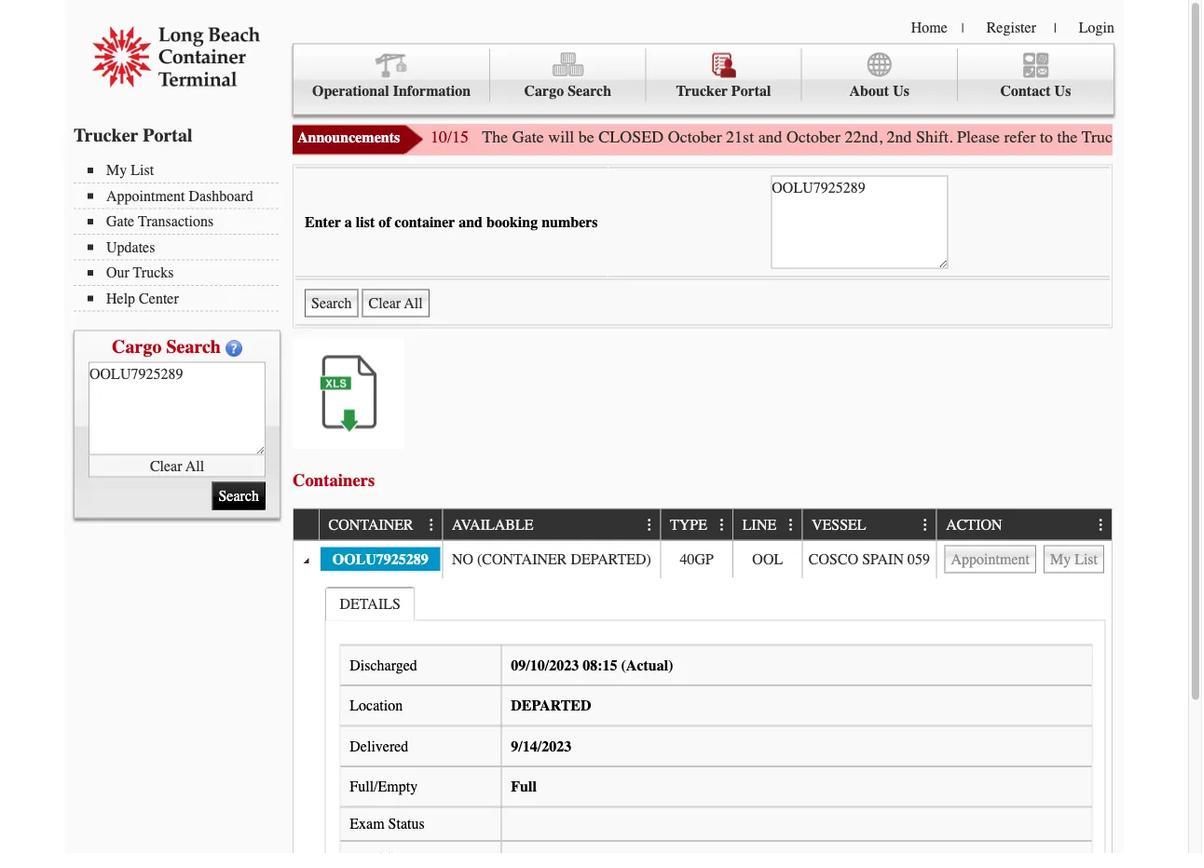 Task type: describe. For each thing, give the bounding box(es) containing it.
cosco spain 059 cell
[[802, 541, 936, 578]]

booking
[[487, 214, 538, 231]]

details
[[340, 596, 401, 613]]

menu bar containing my list
[[74, 160, 288, 312]]

search inside menu bar
[[568, 83, 612, 100]]

type link
[[670, 509, 716, 540]]

operational
[[312, 83, 389, 100]]

oolu7925289 cell
[[319, 541, 442, 578]]

all
[[186, 457, 204, 475]]

us for about us
[[893, 83, 910, 100]]

trucker inside menu bar
[[676, 83, 728, 100]]

trucks
[[133, 264, 174, 282]]

operational information
[[312, 83, 471, 100]]

type
[[670, 517, 707, 534]]

ool cell
[[733, 541, 802, 578]]

updates link
[[88, 239, 279, 256]]

40gp cell
[[660, 541, 733, 578]]

numbers
[[542, 214, 598, 231]]

cosco
[[809, 551, 859, 568]]

edit column settings image for vessel
[[919, 519, 933, 533]]

my
[[106, 162, 127, 179]]

1 horizontal spatial gate
[[512, 128, 544, 147]]

row containing container
[[294, 509, 1112, 541]]

available
[[452, 517, 534, 534]]

0 horizontal spatial cargo search
[[112, 336, 221, 358]]

truck
[[1082, 128, 1122, 147]]

vessel
[[812, 517, 867, 534]]

help
[[106, 290, 135, 307]]

home
[[911, 19, 948, 36]]

action
[[946, 517, 1003, 534]]

clear
[[150, 457, 182, 475]]

22nd,
[[845, 128, 883, 147]]

line column header
[[733, 509, 802, 541]]

Enter container numbers and/ or booking numbers. Press ESC to reset input box text field
[[771, 176, 948, 269]]

no (container departed)
[[452, 551, 652, 568]]

register link
[[987, 19, 1037, 36]]

refer
[[1005, 128, 1036, 147]]

(actual)
[[621, 657, 674, 674]]

home link
[[911, 19, 948, 36]]

the
[[1058, 128, 1078, 147]]

1 horizontal spatial and
[[758, 128, 783, 147]]

full
[[511, 779, 537, 796]]

2 horizontal spatial gate
[[1126, 128, 1157, 147]]

(container
[[477, 551, 567, 568]]

updates
[[106, 239, 155, 256]]

login link
[[1079, 19, 1115, 36]]

exam
[[350, 816, 385, 834]]

shift.
[[916, 128, 953, 147]]

enter a list of container and booking numbers
[[305, 214, 598, 231]]

9/14/2023
[[511, 738, 572, 756]]

1 | from the left
[[962, 21, 965, 35]]

edit column settings image for line
[[784, 519, 799, 533]]

09/10/2023 08:15 (actual)
[[511, 657, 674, 674]]

clear all
[[150, 457, 204, 475]]

09/10/2023
[[511, 657, 579, 674]]

2 | from the left
[[1054, 21, 1057, 35]]

Enter container numbers and/ or booking numbers.  text field
[[89, 362, 266, 455]]

spain
[[862, 551, 904, 568]]

vessel link
[[812, 509, 876, 540]]

2nd
[[887, 128, 912, 147]]

0 horizontal spatial portal
[[143, 124, 193, 146]]

contact
[[1001, 83, 1051, 100]]

location
[[350, 698, 403, 715]]

be
[[579, 128, 594, 147]]

type column header
[[660, 509, 733, 541]]

details tab
[[325, 587, 415, 621]]

a
[[345, 214, 352, 231]]

appointment
[[106, 187, 185, 205]]

1 vertical spatial search
[[166, 336, 221, 358]]

no
[[452, 551, 474, 568]]

edit column settings image for container
[[424, 519, 439, 533]]

line
[[743, 517, 777, 534]]

our
[[106, 264, 129, 282]]

departed
[[511, 698, 592, 715]]



Task type: locate. For each thing, give the bounding box(es) containing it.
3 edit column settings image from the left
[[784, 519, 799, 533]]

trucker up 21st
[[676, 83, 728, 100]]

1 horizontal spatial edit column settings image
[[919, 519, 933, 533]]

1 october from the left
[[668, 128, 722, 147]]

0 vertical spatial trucker
[[676, 83, 728, 100]]

1 horizontal spatial |
[[1054, 21, 1057, 35]]

of
[[379, 214, 391, 231]]

help center link
[[88, 290, 279, 307]]

my list link
[[88, 162, 279, 179]]

login
[[1079, 19, 1115, 36]]

edit column settings image right container link
[[424, 519, 439, 533]]

edit column settings image inside available column header
[[642, 519, 657, 533]]

cargo search up will
[[524, 83, 612, 100]]

gate right truck on the top of page
[[1126, 128, 1157, 147]]

search
[[568, 83, 612, 100], [166, 336, 221, 358]]

21st
[[726, 128, 754, 147]]

40gp
[[680, 551, 714, 568]]

edit column settings image inside line column header
[[784, 519, 799, 533]]

delivered
[[350, 738, 409, 756]]

edit column settings image inside type column header
[[715, 519, 730, 533]]

0 horizontal spatial search
[[166, 336, 221, 358]]

information
[[393, 83, 471, 100]]

1 horizontal spatial edit column settings image
[[715, 519, 730, 533]]

container
[[329, 517, 414, 534]]

edit column settings image for available
[[642, 519, 657, 533]]

closed
[[599, 128, 664, 147]]

0 horizontal spatial menu bar
[[74, 160, 288, 312]]

cargo
[[524, 83, 564, 100], [112, 336, 162, 358]]

1 horizontal spatial october
[[787, 128, 841, 147]]

1 vertical spatial cargo
[[112, 336, 162, 358]]

enter
[[305, 214, 341, 231]]

2 october from the left
[[787, 128, 841, 147]]

edit column settings image inside the container column header
[[424, 519, 439, 533]]

0 horizontal spatial us
[[893, 83, 910, 100]]

contact us
[[1001, 83, 1071, 100]]

the
[[482, 128, 508, 147]]

1 row from the top
[[294, 509, 1112, 541]]

1 horizontal spatial trucker portal
[[676, 83, 771, 100]]

0 horizontal spatial edit column settings image
[[642, 519, 657, 533]]

us for contact us
[[1055, 83, 1071, 100]]

1 horizontal spatial search
[[568, 83, 612, 100]]

1 vertical spatial menu bar
[[74, 160, 288, 312]]

0 vertical spatial and
[[758, 128, 783, 147]]

dashboard
[[189, 187, 253, 205]]

ool
[[753, 551, 783, 568]]

trucker portal up list
[[74, 124, 193, 146]]

edit column settings image for action
[[1094, 519, 1109, 533]]

and left the 'booking'
[[459, 214, 483, 231]]

trucker
[[676, 83, 728, 100], [74, 124, 138, 146]]

1 horizontal spatial cargo
[[524, 83, 564, 100]]

please
[[957, 128, 1000, 147]]

search down help center link
[[166, 336, 221, 358]]

row group
[[294, 541, 1112, 854]]

line link
[[743, 509, 786, 540]]

0 horizontal spatial and
[[459, 214, 483, 231]]

gate up updates
[[106, 213, 134, 230]]

0 horizontal spatial |
[[962, 21, 965, 35]]

| right home link
[[962, 21, 965, 35]]

us right about at top right
[[893, 83, 910, 100]]

operational information link
[[294, 49, 491, 102]]

2 row from the top
[[294, 541, 1112, 578]]

1 vertical spatial trucker
[[74, 124, 138, 146]]

oolu7925289
[[333, 551, 429, 568]]

0 vertical spatial search
[[568, 83, 612, 100]]

edit column settings image for type
[[715, 519, 730, 533]]

1 vertical spatial portal
[[143, 124, 193, 146]]

cargo search
[[524, 83, 612, 100], [112, 336, 221, 358]]

None submit
[[305, 289, 358, 317], [212, 482, 266, 510], [305, 289, 358, 317], [212, 482, 266, 510]]

row group containing oolu7925289
[[294, 541, 1112, 854]]

1 horizontal spatial cargo search
[[524, 83, 612, 100]]

edit column settings image
[[424, 519, 439, 533], [715, 519, 730, 533], [784, 519, 799, 533]]

cargo up will
[[524, 83, 564, 100]]

3 edit column settings image from the left
[[1094, 519, 1109, 533]]

october left 21st
[[668, 128, 722, 147]]

containers
[[293, 471, 375, 491]]

cargo search inside menu bar
[[524, 83, 612, 100]]

edit column settings image
[[642, 519, 657, 533], [919, 519, 933, 533], [1094, 519, 1109, 533]]

tab list
[[321, 583, 1110, 854]]

2 horizontal spatial edit column settings image
[[1094, 519, 1109, 533]]

2 horizontal spatial edit column settings image
[[784, 519, 799, 533]]

available column header
[[442, 509, 660, 541]]

1 horizontal spatial menu bar
[[293, 43, 1115, 115]]

trucker portal link
[[646, 49, 802, 102]]

container link
[[329, 509, 423, 540]]

cargo inside menu bar
[[524, 83, 564, 100]]

0 horizontal spatial trucker
[[74, 124, 138, 146]]

transactions
[[138, 213, 214, 230]]

discharged
[[350, 657, 418, 674]]

will
[[548, 128, 574, 147]]

us inside about us link
[[893, 83, 910, 100]]

contact us link
[[958, 49, 1114, 102]]

about us link
[[802, 49, 958, 102]]

08:15
[[583, 657, 618, 674]]

to
[[1040, 128, 1053, 147]]

available link
[[452, 509, 543, 540]]

1 vertical spatial cargo search
[[112, 336, 221, 358]]

us
[[893, 83, 910, 100], [1055, 83, 1071, 100]]

container
[[395, 214, 455, 231]]

1 horizontal spatial trucker
[[676, 83, 728, 100]]

0 vertical spatial menu bar
[[293, 43, 1115, 115]]

edit column settings image inside action column header
[[1094, 519, 1109, 533]]

october
[[668, 128, 722, 147], [787, 128, 841, 147]]

announcements
[[297, 129, 400, 146]]

0 vertical spatial portal
[[732, 83, 771, 100]]

10/15 the gate will be closed october 21st and october 22nd, 2nd shift. please refer to the truck gate hours
[[431, 128, 1203, 147]]

0 vertical spatial cargo search
[[524, 83, 612, 100]]

cargo down the help
[[112, 336, 162, 358]]

status
[[388, 816, 425, 834]]

1 edit column settings image from the left
[[424, 519, 439, 533]]

container column header
[[319, 509, 442, 541]]

menu bar containing operational information
[[293, 43, 1115, 115]]

1 edit column settings image from the left
[[642, 519, 657, 533]]

1 horizontal spatial us
[[1055, 83, 1071, 100]]

our trucks link
[[88, 264, 279, 282]]

tree grid
[[294, 509, 1112, 854]]

tab list containing details
[[321, 583, 1110, 854]]

edit column settings image right type
[[715, 519, 730, 533]]

clear all button
[[89, 455, 266, 478]]

2 us from the left
[[1055, 83, 1071, 100]]

edit column settings image inside vessel column header
[[919, 519, 933, 533]]

vessel column header
[[802, 509, 936, 541]]

0 vertical spatial cargo
[[524, 83, 564, 100]]

cell
[[936, 541, 1112, 578]]

gate inside "my list appointment dashboard gate transactions updates our trucks help center"
[[106, 213, 134, 230]]

us inside contact us link
[[1055, 83, 1071, 100]]

0 horizontal spatial trucker portal
[[74, 124, 193, 146]]

about
[[850, 83, 889, 100]]

1 vertical spatial and
[[459, 214, 483, 231]]

search up be
[[568, 83, 612, 100]]

list
[[356, 214, 375, 231]]

row
[[294, 509, 1112, 541], [294, 541, 1112, 578]]

menu bar
[[293, 43, 1115, 115], [74, 160, 288, 312]]

059
[[908, 551, 930, 568]]

about us
[[850, 83, 910, 100]]

row up 40gp
[[294, 509, 1112, 541]]

portal
[[732, 83, 771, 100], [143, 124, 193, 146]]

action column header
[[936, 509, 1112, 541]]

portal inside menu bar
[[732, 83, 771, 100]]

0 horizontal spatial edit column settings image
[[424, 519, 439, 533]]

tree grid containing container
[[294, 509, 1112, 854]]

portal up my list link at the top of the page
[[143, 124, 193, 146]]

|
[[962, 21, 965, 35], [1054, 21, 1057, 35]]

cargo search link
[[491, 49, 646, 102]]

trucker up my
[[74, 124, 138, 146]]

tab list inside row group
[[321, 583, 1110, 854]]

gate
[[512, 128, 544, 147], [1126, 128, 1157, 147], [106, 213, 134, 230]]

trucker portal up 21st
[[676, 83, 771, 100]]

trucker portal inside trucker portal link
[[676, 83, 771, 100]]

exam status
[[350, 816, 425, 834]]

None button
[[362, 289, 430, 317], [945, 546, 1037, 574], [1044, 546, 1105, 574], [362, 289, 430, 317], [945, 546, 1037, 574], [1044, 546, 1105, 574]]

hours
[[1162, 128, 1203, 147]]

0 horizontal spatial cargo
[[112, 336, 162, 358]]

no (container departed) cell
[[442, 541, 660, 578]]

us right contact
[[1055, 83, 1071, 100]]

row containing oolu7925289
[[294, 541, 1112, 578]]

gate transactions link
[[88, 213, 279, 230]]

1 horizontal spatial portal
[[732, 83, 771, 100]]

0 horizontal spatial october
[[668, 128, 722, 147]]

10/15
[[431, 128, 469, 147]]

and right 21st
[[758, 128, 783, 147]]

portal up 21st
[[732, 83, 771, 100]]

full/empty
[[350, 779, 418, 796]]

action link
[[946, 509, 1012, 540]]

2 edit column settings image from the left
[[715, 519, 730, 533]]

my list appointment dashboard gate transactions updates our trucks help center
[[106, 162, 253, 307]]

row down type link
[[294, 541, 1112, 578]]

departed)
[[571, 551, 652, 568]]

center
[[139, 290, 179, 307]]

october left 22nd,
[[787, 128, 841, 147]]

cosco spain 059
[[809, 551, 930, 568]]

0 vertical spatial trucker portal
[[676, 83, 771, 100]]

and
[[758, 128, 783, 147], [459, 214, 483, 231]]

| left login
[[1054, 21, 1057, 35]]

0 horizontal spatial gate
[[106, 213, 134, 230]]

2 edit column settings image from the left
[[919, 519, 933, 533]]

appointment dashboard link
[[88, 187, 279, 205]]

1 us from the left
[[893, 83, 910, 100]]

cargo search down center
[[112, 336, 221, 358]]

edit column settings image right line
[[784, 519, 799, 533]]

gate right the
[[512, 128, 544, 147]]

1 vertical spatial trucker portal
[[74, 124, 193, 146]]



Task type: vqa. For each thing, say whether or not it's contained in the screenshot.


